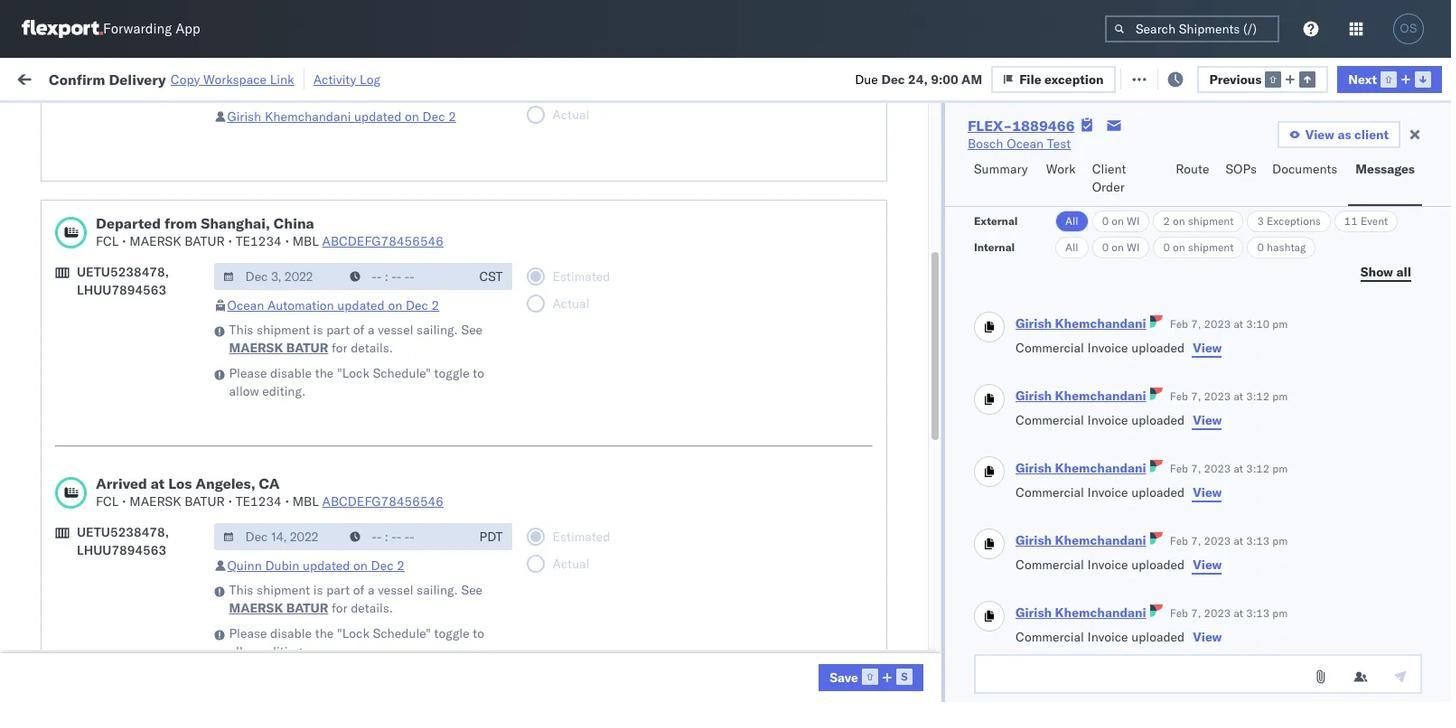 Task type: describe. For each thing, give the bounding box(es) containing it.
3 resize handle column header from the left
[[522, 140, 544, 702]]

import work
[[154, 70, 229, 86]]

7 2:59 from the top
[[291, 579, 319, 595]]

show all
[[1361, 263, 1412, 280]]

3:00
[[291, 181, 319, 198]]

ca for third schedule pickup from los angeles, ca 'link' from the top
[[42, 388, 59, 404]]

4 appointment from the top
[[148, 618, 222, 634]]

9:00
[[931, 71, 959, 87]]

19,
[[404, 181, 424, 198]]

los for third schedule pickup from los angeles, ca 'link' from the top
[[170, 370, 191, 386]]

status ready for work, blocked, in progress
[[99, 112, 328, 125]]

feb for first view button
[[1170, 317, 1189, 331]]

of for departed from shanghai, china
[[353, 322, 365, 338]]

commercial for third view button from the top
[[1016, 484, 1085, 501]]

am down "ocean automation updated on dec 2"
[[322, 380, 342, 396]]

quinn dubin updated on dec 2 button
[[227, 558, 405, 574]]

14,
[[403, 499, 422, 516]]

copy workspace link button
[[171, 71, 294, 87]]

3 flex-1846748 from the top
[[998, 301, 1092, 317]]

quinn dubin updated on dec 2
[[227, 558, 405, 574]]

1 lhuu7894563, uetu5238478 from the top
[[1114, 459, 1298, 475]]

angeles, for 1st schedule pickup from los angeles, ca 'link' from the bottom
[[194, 569, 244, 585]]

1 uetu5238478 from the top
[[1210, 459, 1298, 475]]

maersk inside arrived at los angeles, ca fcl • maersk batur • te1234 • mbl abcdefg78456546
[[129, 494, 181, 510]]

allow for china
[[229, 383, 259, 400]]

est, for 2:59 am est, jan 13, 2023
[[346, 579, 373, 595]]

khemchandani for fourth view button from the top of the page
[[1055, 532, 1147, 549]]

upload customs clearance documents link for --
[[42, 170, 257, 207]]

4 resize handle column header from the left
[[640, 140, 662, 702]]

ceau7522281, hlxu6269489, hlxu8034992 for fourth schedule pickup from los angeles, ca 'link' from the bottom of the page
[[1114, 300, 1394, 316]]

0 horizontal spatial exception
[[1045, 71, 1104, 87]]

mbl inside arrived at los angeles, ca fcl • maersk batur • te1234 • mbl abcdefg78456546
[[293, 494, 319, 510]]

3:00 am edt, aug 19, 2022
[[291, 181, 458, 198]]

girish khemchandani updated on dec 2
[[227, 108, 456, 125]]

MMM D, YYYY text field
[[215, 523, 343, 550]]

4 schedule pickup from los angeles, ca link from the top
[[42, 449, 257, 485]]

5 edt, from the top
[[346, 340, 374, 357]]

jan for 13,
[[376, 579, 396, 595]]

1 schedule pickup from los angeles, ca link from the top
[[42, 250, 257, 286]]

view for second view button from the top of the page
[[1193, 412, 1223, 428]]

5 view button from the top
[[1193, 628, 1223, 646]]

numbers for container numbers
[[1114, 155, 1158, 168]]

os button
[[1388, 8, 1430, 50]]

pickup for third schedule pickup from los angeles, ca 'link' from the top
[[98, 370, 137, 386]]

schedule" for departed from shanghai, china
[[373, 365, 431, 381]]

copy
[[171, 71, 200, 87]]

ca for fourth schedule pickup from los angeles, ca 'link' from the bottom of the page
[[42, 309, 59, 325]]

1 gvcu5265864 from the top
[[1114, 618, 1203, 635]]

lhuu7894563 for arrived
[[77, 542, 166, 559]]

6 flex-1846748 from the top
[[998, 420, 1092, 436]]

departed
[[96, 214, 161, 232]]

4 1846748 from the top
[[1037, 340, 1092, 357]]

4 2:59 am edt, nov 5, 2022 from the top
[[291, 340, 450, 357]]

schedule pickup from rotterdam, netherlands button
[[42, 648, 257, 686]]

in
[[271, 112, 281, 125]]

4 5, from the top
[[403, 340, 415, 357]]

lhuu7894563, for 7:00 pm est, dec 23, 2022
[[1114, 539, 1207, 555]]

delivery for fourth schedule delivery appointment button from the top
[[98, 618, 145, 634]]

3 2:59 am edt, nov 5, 2022 from the top
[[291, 301, 450, 317]]

3 view button from the top
[[1193, 484, 1223, 502]]

6 edt, from the top
[[346, 380, 374, 396]]

my work
[[18, 66, 98, 91]]

this shipment is part of a vessel sailing. see maersk batur for details. for arrived at los angeles, ca
[[229, 582, 483, 616]]

3 schedule delivery appointment from the top
[[42, 499, 222, 515]]

msdu7304509
[[1114, 578, 1206, 595]]

khemchandani for first view button
[[1055, 315, 1147, 332]]

documents button
[[1265, 153, 1349, 206]]

6 schedule from the top
[[42, 450, 95, 466]]

pickup for 5th schedule pickup from los angeles, ca 'link' from the bottom
[[98, 251, 137, 267]]

hlxu6269489, for schedule delivery appointment link associated with third schedule delivery appointment button from the bottom
[[1210, 340, 1302, 356]]

2 integration test account - karl lagerfeld from the top
[[788, 658, 1023, 675]]

1 2:59 from the top
[[291, 221, 319, 237]]

0 horizontal spatial file exception
[[1020, 71, 1104, 87]]

abcdefg78456546 for confirm pickup from los angeles, ca
[[1231, 539, 1353, 555]]

batch action
[[1350, 70, 1428, 86]]

am right the china
[[322, 221, 342, 237]]

2 karl from the top
[[943, 658, 966, 675]]

pm for first view button
[[1273, 317, 1288, 331]]

2 1846748 from the top
[[1037, 261, 1092, 277]]

2 lagerfeld from the top
[[970, 658, 1023, 675]]

3 schedule pickup from los angeles, ca link from the top
[[42, 369, 257, 405]]

8 schedule from the top
[[42, 569, 95, 585]]

girish khemchandani for first view button
[[1016, 315, 1147, 332]]

2 edt, from the top
[[346, 221, 374, 237]]

commercial for first view button
[[1016, 340, 1085, 356]]

2 integration from the top
[[788, 658, 851, 675]]

at for first view button
[[1234, 317, 1244, 331]]

maersk batur link for china
[[229, 339, 328, 357]]

confirm for pickup
[[42, 529, 88, 546]]

2 schedule pickup from los angeles, ca link from the top
[[42, 290, 257, 326]]

event
[[1361, 214, 1389, 228]]

angeles, for 5th schedule pickup from los angeles, ca 'link' from the bottom
[[194, 251, 244, 267]]

am down ocean automation updated on dec 2 button
[[322, 340, 342, 357]]

4 ceau7522281, hlxu6269489, hlxu8034992 from the top
[[1114, 340, 1394, 356]]

1 karl from the top
[[943, 619, 966, 635]]

6 test123456 from the top
[[1231, 420, 1307, 436]]

order
[[1093, 179, 1125, 195]]

6 hlxu8034992 from the top
[[1305, 419, 1394, 436]]

1 nov from the top
[[377, 221, 400, 237]]

show
[[1361, 263, 1394, 280]]

9 resize handle column header from the left
[[1406, 140, 1427, 702]]

1 5, from the top
[[403, 221, 415, 237]]

batch action button
[[1322, 65, 1440, 92]]

13,
[[399, 579, 419, 595]]

3 hlxu8034992 from the top
[[1305, 300, 1394, 316]]

save button
[[819, 664, 924, 691]]

4 schedule delivery appointment button from the top
[[42, 617, 222, 637]]

angeles, inside arrived at los angeles, ca fcl • maersk batur • te1234 • mbl abcdefg78456546
[[195, 475, 255, 493]]

demo
[[721, 181, 755, 198]]

2 schedule delivery appointment from the top
[[42, 339, 222, 356]]

2 hlxu8034992 from the top
[[1305, 260, 1394, 277]]

2 view button from the top
[[1193, 411, 1223, 429]]

test for schedule delivery appointment link corresponding to first schedule delivery appointment button from the top of the page
[[868, 221, 892, 237]]

nov for third schedule pickup from los angeles, ca 'link' from the top
[[377, 380, 400, 396]]

workitem
[[20, 147, 67, 161]]

track
[[461, 70, 490, 86]]

wi for 0
[[1127, 240, 1140, 254]]

hlxu6269489, for schedule delivery appointment link corresponding to first schedule delivery appointment button from the top of the page
[[1210, 221, 1302, 237]]

to for departed from shanghai, china
[[473, 365, 485, 381]]

at for 5th view button from the top of the page
[[1234, 607, 1244, 620]]

customs for -
[[86, 171, 137, 188]]

sops
[[1226, 161, 1257, 177]]

1 horizontal spatial file exception
[[1142, 70, 1227, 86]]

disable for arrived at los angeles, ca
[[270, 625, 312, 642]]

2 ceau7522281, from the top
[[1114, 260, 1206, 277]]

pdt
[[480, 529, 503, 545]]

log
[[360, 71, 380, 87]]

id
[[992, 147, 1003, 161]]

nov for fourth schedule pickup from los angeles, ca 'link' from the bottom of the page
[[377, 301, 400, 317]]

flex id button
[[960, 144, 1086, 162]]

as
[[1338, 127, 1352, 143]]

sops button
[[1219, 153, 1265, 206]]

uetu5238478, for arrived
[[77, 524, 169, 541]]

est, for 7:00 pm est, dec 23, 2022
[[345, 539, 372, 555]]

10 resize handle column header from the left
[[1426, 140, 1448, 702]]

5 hlxu8034992 from the top
[[1305, 380, 1394, 396]]

pm for second view button from the top of the page
[[1273, 390, 1288, 403]]

pm for fourth view button from the top of the page
[[1273, 534, 1288, 548]]

ocean fcl for upload customs clearance documents link associated with --
[[553, 181, 616, 198]]

dubin
[[265, 558, 300, 574]]

1 resize handle column header from the left
[[259, 140, 280, 702]]

shipment down 2 on shipment
[[1188, 240, 1234, 254]]

show all button
[[1350, 259, 1423, 286]]

test for upload customs clearance documents link associated with bosch ocean test
[[868, 420, 892, 436]]

previous
[[1210, 71, 1262, 87]]

te1234 inside arrived at los angeles, ca fcl • maersk batur • te1234 • mbl abcdefg78456546
[[236, 494, 282, 510]]

girish khemchandani button for first view button
[[1016, 315, 1147, 332]]

caiu7969337
[[1114, 181, 1198, 197]]

3 appointment from the top
[[148, 499, 222, 515]]

part for departed from shanghai, china
[[326, 322, 350, 338]]

from for second schedule pickup from los angeles, ca 'link' from the bottom
[[141, 450, 167, 466]]

0 vertical spatial updated
[[354, 108, 402, 125]]

1 horizontal spatial work
[[1046, 161, 1076, 177]]

4 schedule pickup from los angeles, ca button from the top
[[42, 449, 257, 487]]

3:10
[[1247, 317, 1270, 331]]

5 2:59 from the top
[[291, 380, 319, 396]]

app
[[175, 20, 200, 37]]

7, for first view button
[[1192, 317, 1202, 331]]

khemchandani for 5th view button from the top of the page
[[1055, 605, 1147, 621]]

1 flex-2130387 from the top
[[998, 619, 1092, 635]]

hashtag
[[1267, 240, 1306, 254]]

7 resize handle column header from the left
[[1083, 140, 1105, 702]]

7, for second view button from the top of the page
[[1192, 390, 1202, 403]]

2 account from the top
[[881, 658, 929, 675]]

2 schedule pickup from los angeles, ca button from the top
[[42, 290, 257, 328]]

hlxu6269489, for third schedule pickup from los angeles, ca 'link' from the top
[[1210, 380, 1302, 396]]

feb for second view button from the top of the page
[[1170, 390, 1189, 403]]

los for fourth schedule pickup from los angeles, ca 'link' from the bottom of the page
[[170, 291, 191, 307]]

view as client button
[[1278, 121, 1401, 148]]

1 horizontal spatial file
[[1142, 70, 1164, 86]]

save
[[830, 669, 859, 686]]

mbl/mawb numbers
[[1231, 147, 1342, 161]]

due dec 24, 9:00 am
[[855, 71, 983, 87]]

schedule inside schedule pickup from rotterdam, netherlands
[[42, 649, 95, 665]]

24,
[[909, 71, 928, 87]]

2 test123456 from the top
[[1231, 261, 1307, 277]]

2:59 am est, dec 14, 2022
[[291, 499, 457, 516]]

1 2130387 from the top
[[1037, 619, 1092, 635]]

5, for 5th schedule pickup from los angeles, ca 'link' from the bottom
[[403, 261, 415, 277]]

arrived
[[96, 475, 147, 493]]

consignee for flexport demo consignee
[[758, 181, 819, 198]]

updated for arrived at los angeles, ca
[[303, 558, 350, 574]]

cst
[[480, 268, 503, 285]]

1 ceau7522281, hlxu6269489, hlxu8034992 from the top
[[1114, 221, 1394, 237]]

activity
[[313, 71, 357, 87]]

0 on shipment
[[1164, 240, 1234, 254]]

uetu5238478, lhuu7894563 for arrived
[[77, 524, 169, 559]]

messages button
[[1349, 153, 1423, 206]]

1 1846748 from the top
[[1037, 221, 1092, 237]]

0 vertical spatial for
[[173, 112, 188, 125]]

upload customs clearance documents button for bosch ocean test
[[42, 409, 257, 447]]

batur inside arrived at los angeles, ca fcl • maersk batur • te1234 • mbl abcdefg78456546
[[185, 494, 225, 510]]

message
[[244, 70, 294, 86]]

message (0)
[[244, 70, 318, 86]]

9 schedule from the top
[[42, 618, 95, 634]]

am up "ocean automation updated on dec 2"
[[322, 261, 342, 277]]

from inside departed from shanghai, china fcl • maersk batur • te1234 • mbl abcdefg78456546
[[165, 214, 197, 232]]

1 maeu9408431 from the top
[[1231, 619, 1323, 635]]

girish khemchandani for fourth view button from the top of the page
[[1016, 532, 1147, 549]]

2 resize handle column header from the left
[[459, 140, 481, 702]]

2 schedule delivery appointment button from the top
[[42, 339, 222, 358]]

for for arrived at los angeles, ca
[[332, 600, 348, 616]]

4 schedule delivery appointment from the top
[[42, 618, 222, 634]]

5 schedule pickup from los angeles, ca button from the top
[[42, 568, 257, 606]]

girish khemchandani for 5th view button from the top of the page
[[1016, 605, 1147, 621]]

container
[[1114, 140, 1162, 154]]

3 schedule from the top
[[42, 291, 95, 307]]

vessel for departed from shanghai, china
[[378, 322, 414, 338]]

11:30
[[291, 619, 326, 635]]

205
[[416, 70, 440, 86]]

view inside button
[[1306, 127, 1335, 143]]

batur inside departed from shanghai, china fcl • maersk batur • te1234 • mbl abcdefg78456546
[[185, 233, 225, 249]]

ocean fcl for confirm pickup from los angeles, ca link on the bottom of page
[[553, 539, 616, 555]]

abcdefg78456546 button for arrived at los angeles, ca
[[322, 494, 444, 510]]

client
[[1093, 161, 1127, 177]]

route button
[[1169, 153, 1219, 206]]

5 2:59 am edt, nov 5, 2022 from the top
[[291, 380, 450, 396]]

client order
[[1093, 161, 1127, 195]]

forwarding app link
[[22, 20, 200, 38]]

1 view button from the top
[[1193, 339, 1223, 357]]

from for 5th schedule pickup from los angeles, ca 'link' from the bottom
[[141, 251, 167, 267]]

at inside arrived at los angeles, ca fcl • maersk batur • te1234 • mbl abcdefg78456546
[[151, 475, 165, 493]]

2 2130387 from the top
[[1037, 658, 1092, 675]]

3
[[1258, 214, 1264, 228]]

flex id
[[969, 147, 1003, 161]]

invoice for first view button
[[1088, 340, 1129, 356]]

jan for 23,
[[383, 619, 403, 635]]

1 lhuu7894563, from the top
[[1114, 459, 1207, 475]]

a for departed from shanghai, china
[[368, 322, 375, 338]]

fcl inside departed from shanghai, china fcl • maersk batur • te1234 • mbl abcdefg78456546
[[96, 233, 119, 249]]

confirm pickup from los angeles, ca button
[[42, 528, 257, 566]]

hlxu6269489, for 5th schedule pickup from los angeles, ca 'link' from the bottom
[[1210, 260, 1302, 277]]

los inside arrived at los angeles, ca fcl • maersk batur • te1234 • mbl abcdefg78456546
[[168, 475, 192, 493]]

1 flex-1846748 from the top
[[998, 221, 1092, 237]]

due
[[855, 71, 878, 87]]

4 test123456 from the top
[[1231, 340, 1307, 357]]

3 2:59 from the top
[[291, 301, 319, 317]]

summary button
[[967, 153, 1039, 206]]

risk
[[375, 70, 396, 86]]

am up 7:00 pm est, dec 23, 2022
[[322, 499, 342, 516]]

3 schedule pickup from los angeles, ca button from the top
[[42, 369, 257, 407]]

6 resize handle column header from the left
[[938, 140, 960, 702]]

exceptions
[[1267, 214, 1321, 228]]

6 2:59 from the top
[[291, 499, 319, 516]]

5 ceau7522281, from the top
[[1114, 380, 1206, 396]]

china
[[274, 214, 314, 232]]

11
[[1345, 214, 1358, 228]]

ca for confirm pickup from los angeles, ca link on the bottom of page
[[42, 547, 59, 564]]

5 test123456 from the top
[[1231, 380, 1307, 396]]

snoozed
[[378, 112, 420, 125]]

2 gvcu5265864 from the top
[[1114, 658, 1203, 674]]

mbl/mawb
[[1231, 147, 1294, 161]]

girish for second view button from the top of the page
[[1016, 388, 1052, 404]]

schedule pickup from los angeles, ca for 1st schedule pickup from los angeles, ca 'link' from the bottom
[[42, 569, 244, 603]]

1 schedule pickup from los angeles, ca button from the top
[[42, 250, 257, 288]]

by:
[[65, 111, 83, 127]]

am down mmm d, yyyy text field
[[322, 301, 342, 317]]

1 horizontal spatial exception
[[1168, 70, 1227, 86]]

schedule pickup from rotterdam, netherlands link
[[42, 648, 257, 684]]

client order button
[[1085, 153, 1169, 206]]

6 ceau7522281, from the top
[[1114, 419, 1206, 436]]

7, for fourth view button from the top of the page
[[1192, 534, 1202, 548]]

8 resize handle column header from the left
[[1200, 140, 1222, 702]]

3 exceptions
[[1258, 214, 1321, 228]]

1 schedule delivery appointment button from the top
[[42, 219, 222, 239]]

5 schedule from the top
[[42, 370, 95, 386]]

1 2:59 am edt, nov 5, 2022 from the top
[[291, 221, 450, 237]]

numbers for mbl/mawb numbers
[[1297, 147, 1342, 161]]

5 1846748 from the top
[[1037, 380, 1092, 396]]

0 horizontal spatial file
[[1020, 71, 1042, 87]]

bosch ocean test link
[[968, 135, 1071, 153]]

1 lagerfeld from the top
[[970, 619, 1023, 635]]

lhuu7894563, for 2:59 am est, dec 14, 2022
[[1114, 499, 1207, 515]]

"lock for departed from shanghai, china
[[337, 365, 370, 381]]

external
[[974, 214, 1018, 228]]

Search Shipments (/) text field
[[1105, 15, 1280, 42]]

commercial for second view button from the top of the page
[[1016, 412, 1085, 428]]

my
[[18, 66, 47, 91]]

11 event
[[1345, 214, 1389, 228]]

ceau7522281, hlxu6269489, hlxu8034992 for 5th schedule pickup from los angeles, ca 'link' from the bottom
[[1114, 260, 1394, 277]]

flexport. image
[[22, 20, 103, 38]]



Task type: locate. For each thing, give the bounding box(es) containing it.
2 vertical spatial lhuu7894563,
[[1114, 539, 1207, 555]]

am right 9:00
[[962, 71, 983, 87]]

shipment up 0 on shipment
[[1188, 214, 1234, 228]]

feb 7, 2023 at 3:13 pm up msdu7304509 at the right
[[1170, 534, 1288, 548]]

-- : -- -- text field for departed from shanghai, china
[[341, 263, 470, 290]]

0 vertical spatial toggle
[[434, 365, 470, 381]]

1 clearance from the top
[[140, 171, 198, 188]]

23, down 14, at the bottom left
[[402, 539, 421, 555]]

2 disable from the top
[[270, 625, 312, 642]]

1 vertical spatial integration test account - karl lagerfeld
[[788, 658, 1023, 675]]

upload customs clearance documents for bosch
[[42, 410, 198, 444]]

netherlands
[[42, 667, 112, 683]]

"lock down "ocean automation updated on dec 2"
[[337, 365, 370, 381]]

1 vertical spatial this
[[229, 582, 253, 598]]

for down 2:59 am est, jan 13, 2023
[[332, 600, 348, 616]]

of up 11:30 pm est, jan 23, 2023
[[353, 582, 365, 598]]

uploaded for fourth view button from the top of the page
[[1132, 557, 1185, 573]]

numbers down the 'container'
[[1114, 155, 1158, 168]]

confirm
[[49, 70, 105, 88], [42, 529, 88, 546]]

0 vertical spatial this shipment is part of a vessel sailing. see maersk batur for details.
[[229, 322, 483, 356]]

0 vertical spatial a
[[368, 322, 375, 338]]

activity log button
[[313, 69, 380, 89]]

0 vertical spatial upload
[[42, 171, 83, 188]]

this down quinn
[[229, 582, 253, 598]]

2 2:59 from the top
[[291, 261, 319, 277]]

uploaded for third view button from the top
[[1132, 484, 1185, 501]]

uetu5238478 for 7:00 pm est, dec 23, 2022
[[1210, 539, 1298, 555]]

2130387
[[1037, 619, 1092, 635], [1037, 658, 1092, 675]]

customs down "workitem" button
[[86, 171, 137, 188]]

test123456
[[1231, 221, 1307, 237], [1231, 261, 1307, 277], [1231, 301, 1307, 317], [1231, 340, 1307, 357], [1231, 380, 1307, 396], [1231, 420, 1307, 436]]

1 vertical spatial uetu5238478
[[1210, 499, 1298, 515]]

1 vertical spatial lhuu7894563
[[77, 542, 166, 559]]

7, for third view button from the top
[[1192, 462, 1202, 475]]

0 hashtag
[[1258, 240, 1306, 254]]

2 on shipment
[[1164, 214, 1234, 228]]

editing. down the automation on the left top
[[262, 383, 306, 400]]

5 feb from the top
[[1170, 607, 1189, 620]]

pickup
[[98, 251, 137, 267], [98, 291, 137, 307], [98, 370, 137, 386], [98, 450, 137, 466], [91, 529, 130, 546], [98, 569, 137, 585], [98, 649, 137, 665]]

girish khemchandani button for second view button from the top of the page
[[1016, 388, 1147, 404]]

1 schedule" from the top
[[373, 365, 431, 381]]

759 at risk
[[333, 70, 396, 86]]

uploaded
[[1132, 340, 1185, 356], [1132, 412, 1185, 428], [1132, 484, 1185, 501], [1132, 557, 1185, 573], [1132, 629, 1185, 645]]

resize handle column header
[[259, 140, 280, 702], [459, 140, 481, 702], [522, 140, 544, 702], [640, 140, 662, 702], [757, 140, 779, 702], [938, 140, 960, 702], [1083, 140, 1105, 702], [1200, 140, 1222, 702], [1406, 140, 1427, 702], [1426, 140, 1448, 702]]

1 vertical spatial toggle
[[434, 625, 470, 642]]

abcdefg78456546 button down the aug
[[322, 233, 444, 249]]

updated down the log
[[354, 108, 402, 125]]

1 upload customs clearance documents button from the top
[[42, 170, 257, 208]]

2 editing. from the top
[[262, 644, 306, 660]]

los inside the confirm pickup from los angeles, ca
[[163, 529, 183, 546]]

-- : -- -- text field
[[341, 263, 470, 290], [341, 523, 470, 550]]

3 uploaded from the top
[[1132, 484, 1185, 501]]

a for arrived at los angeles, ca
[[368, 582, 375, 598]]

1 vertical spatial please
[[229, 625, 267, 642]]

documents for bosch ocean test
[[42, 428, 107, 444]]

abcdefg78456546 inside arrived at los angeles, ca fcl • maersk batur • te1234 • mbl abcdefg78456546
[[322, 494, 444, 510]]

2 vertical spatial uetu5238478
[[1210, 539, 1298, 555]]

previous button
[[1197, 66, 1329, 93]]

23, down 13, at left bottom
[[406, 619, 426, 635]]

te1234 inside departed from shanghai, china fcl • maersk batur • te1234 • mbl abcdefg78456546
[[236, 233, 282, 249]]

4 invoice from the top
[[1088, 557, 1129, 573]]

1846748
[[1037, 221, 1092, 237], [1037, 261, 1092, 277], [1037, 301, 1092, 317], [1037, 340, 1092, 357], [1037, 380, 1092, 396], [1037, 420, 1092, 436]]

0 vertical spatial lagerfeld
[[970, 619, 1023, 635]]

schedule
[[42, 220, 95, 236], [42, 251, 95, 267], [42, 291, 95, 307], [42, 339, 95, 356], [42, 370, 95, 386], [42, 450, 95, 466], [42, 499, 95, 515], [42, 569, 95, 585], [42, 618, 95, 634], [42, 649, 95, 665]]

upload customs clearance documents link up arrived
[[42, 409, 257, 445]]

2 5, from the top
[[403, 261, 415, 277]]

fcl inside arrived at los angeles, ca fcl • maersk batur • te1234 • mbl abcdefg78456546
[[96, 494, 119, 510]]

flex-
[[968, 117, 1013, 135], [998, 221, 1037, 237], [998, 261, 1037, 277], [998, 301, 1037, 317], [998, 340, 1037, 357], [998, 380, 1037, 396], [998, 420, 1037, 436], [998, 460, 1037, 476], [998, 499, 1037, 516], [998, 539, 1037, 555], [998, 619, 1037, 635], [998, 658, 1037, 675]]

1 disable from the top
[[270, 365, 312, 381]]

1889466
[[1013, 117, 1075, 135], [1037, 460, 1092, 476], [1037, 499, 1092, 516], [1037, 539, 1092, 555]]

1 abcdefg78456546 button from the top
[[322, 233, 444, 249]]

0 vertical spatial upload customs clearance documents link
[[42, 170, 257, 207]]

1 vertical spatial part
[[326, 582, 350, 598]]

am down quinn dubin updated on dec 2
[[322, 579, 342, 595]]

est, for 11:30 pm est, jan 23, 2023
[[352, 619, 380, 635]]

girish khemchandani button for 5th view button from the top of the page
[[1016, 605, 1147, 621]]

0 vertical spatial part
[[326, 322, 350, 338]]

2023 for 5th view button from the top of the page
[[1204, 607, 1231, 620]]

4 hlxu6269489, from the top
[[1210, 340, 1302, 356]]

clearance
[[140, 171, 198, 188], [140, 410, 198, 426]]

clearance for bosch ocean test
[[140, 410, 198, 426]]

11:30 pm est, jan 23, 2023
[[291, 619, 460, 635]]

mbl inside departed from shanghai, china fcl • maersk batur • te1234 • mbl abcdefg78456546
[[293, 233, 319, 249]]

confirm pickup from los angeles, ca link
[[42, 528, 257, 564]]

edt, down "ocean automation updated on dec 2"
[[346, 340, 374, 357]]

3 7, from the top
[[1192, 462, 1202, 475]]

ca for second schedule pickup from los angeles, ca 'link' from the bottom
[[42, 468, 59, 484]]

1 test123456 from the top
[[1231, 221, 1307, 237]]

feb 7, 2023 at 3:12 pm
[[1170, 390, 1288, 403], [1170, 462, 1288, 475]]

of
[[353, 322, 365, 338], [353, 582, 365, 598]]

view for first view button
[[1193, 340, 1223, 356]]

next button
[[1338, 66, 1443, 93]]

toggle for arrived at los angeles, ca
[[434, 625, 470, 642]]

vessel up 11:30 pm est, jan 23, 2023
[[378, 582, 414, 598]]

the for arrived at los angeles, ca
[[315, 625, 334, 642]]

5 invoice from the top
[[1088, 629, 1129, 645]]

los for second schedule pickup from los angeles, ca 'link' from the bottom
[[170, 450, 191, 466]]

view for fourth view button from the top of the page
[[1193, 557, 1223, 573]]

ca inside arrived at los angeles, ca fcl • maersk batur • te1234 • mbl abcdefg78456546
[[259, 475, 280, 493]]

2 vertical spatial for
[[332, 600, 348, 616]]

abcdefg78456546 for schedule delivery appointment
[[1231, 499, 1353, 516]]

view button
[[1193, 339, 1223, 357], [1193, 411, 1223, 429], [1193, 484, 1223, 502], [1193, 556, 1223, 574], [1193, 628, 1223, 646]]

1 edt, from the top
[[346, 181, 374, 198]]

clearance up arrived
[[140, 410, 198, 426]]

2 clearance from the top
[[140, 410, 198, 426]]

2 a from the top
[[368, 582, 375, 598]]

0 vertical spatial upload customs clearance documents button
[[42, 170, 257, 208]]

work button
[[1039, 153, 1085, 206]]

0 on wi for 0
[[1102, 240, 1140, 254]]

feb 7, 2023 at 3:13 pm for fourth view button from the top of the page
[[1170, 534, 1288, 548]]

est, down 7:00 pm est, dec 23, 2022
[[346, 579, 373, 595]]

schedule delivery appointment link for fourth schedule delivery appointment button from the top
[[42, 617, 222, 635]]

ocean automation updated on dec 2 button
[[227, 297, 440, 314]]

from for fourth schedule pickup from los angeles, ca 'link' from the bottom of the page
[[141, 291, 167, 307]]

bookings
[[788, 579, 841, 595]]

1 commercial from the top
[[1016, 340, 1085, 356]]

all button for external
[[1056, 211, 1089, 232]]

10 schedule from the top
[[42, 649, 95, 665]]

1 uploaded from the top
[[1132, 340, 1185, 356]]

2 commercial invoice uploaded view from the top
[[1016, 412, 1223, 428]]

2 3:13 from the top
[[1247, 607, 1270, 620]]

abcdefg78456546
[[322, 233, 444, 249], [1231, 460, 1353, 476], [322, 494, 444, 510], [1231, 499, 1353, 516], [1231, 539, 1353, 555]]

uetu5238478, lhuu7894563 down arrived
[[77, 524, 169, 559]]

wi for 2
[[1127, 214, 1140, 228]]

1 vertical spatial a
[[368, 582, 375, 598]]

0 vertical spatial lhuu7894563
[[77, 282, 166, 298]]

this
[[229, 322, 253, 338], [229, 582, 253, 598]]

0 vertical spatial disable
[[270, 365, 312, 381]]

3 ceau7522281, from the top
[[1114, 300, 1206, 316]]

sailing. for arrived at los angeles, ca
[[417, 582, 458, 598]]

khemchandani for third view button from the top
[[1055, 460, 1147, 476]]

edt, left the aug
[[346, 181, 374, 198]]

invoice for 5th view button from the top of the page
[[1088, 629, 1129, 645]]

1 vertical spatial see
[[461, 582, 483, 598]]

--
[[788, 181, 804, 198]]

a down "ocean automation updated on dec 2"
[[368, 322, 375, 338]]

2 allow from the top
[[229, 644, 259, 660]]

1 integration test account - karl lagerfeld from the top
[[788, 619, 1023, 635]]

1 appointment from the top
[[148, 220, 222, 236]]

blocked,
[[223, 112, 268, 125]]

3:12
[[1247, 390, 1270, 403], [1247, 462, 1270, 475]]

ocean fcl for 1st schedule pickup from los angeles, ca 'link' from the bottom
[[553, 579, 616, 595]]

documents inside button
[[1273, 161, 1338, 177]]

feb for 5th view button from the top of the page
[[1170, 607, 1189, 620]]

customs
[[86, 171, 137, 188], [86, 410, 137, 426]]

please for china
[[229, 365, 267, 381]]

3 pm from the top
[[1273, 462, 1288, 475]]

0 vertical spatial please
[[229, 365, 267, 381]]

ready
[[139, 112, 171, 125]]

file
[[1142, 70, 1164, 86], [1020, 71, 1042, 87]]

updated
[[354, 108, 402, 125], [337, 297, 385, 314], [303, 558, 350, 574]]

1 vertical spatial "lock
[[337, 625, 370, 642]]

for left the work,
[[173, 112, 188, 125]]

of down "ocean automation updated on dec 2"
[[353, 322, 365, 338]]

is down quinn dubin updated on dec 2
[[313, 582, 323, 598]]

for
[[173, 112, 188, 125], [332, 340, 348, 356], [332, 600, 348, 616]]

1 vertical spatial lhuu7894563, uetu5238478
[[1114, 499, 1298, 515]]

pickup for fourth schedule pickup from los angeles, ca 'link' from the bottom of the page
[[98, 291, 137, 307]]

am right 3:00
[[322, 181, 342, 198]]

2 vessel from the top
[[378, 582, 414, 598]]

maersk down the automation on the left top
[[229, 340, 283, 356]]

1 vertical spatial 2130387
[[1037, 658, 1092, 675]]

edt, down ocean automation updated on dec 2 button
[[346, 380, 374, 396]]

1 vertical spatial feb 7, 2023 at 3:12 pm
[[1170, 462, 1288, 475]]

2 flex-2130387 from the top
[[998, 658, 1092, 675]]

upload customs clearance documents
[[42, 171, 198, 206], [42, 410, 198, 444]]

details. up 11:30 pm est, jan 23, 2023
[[351, 600, 393, 616]]

test for third schedule pickup from los angeles, ca 'link' from the top
[[868, 380, 892, 396]]

action
[[1388, 70, 1428, 86]]

vessel down ocean automation updated on dec 2 button
[[378, 322, 414, 338]]

ca for 5th schedule pickup from los angeles, ca 'link' from the bottom
[[42, 269, 59, 285]]

file exception button
[[1114, 65, 1238, 92], [1114, 65, 1238, 92], [992, 66, 1116, 93], [992, 66, 1116, 93]]

2 upload customs clearance documents link from the top
[[42, 409, 257, 445]]

to
[[473, 365, 485, 381], [473, 625, 485, 642]]

uetu5238478, down departed
[[77, 264, 169, 280]]

ceau7522281, hlxu6269489, hlxu8034992 for upload customs clearance documents link associated with bosch ocean test
[[1114, 419, 1394, 436]]

0 vertical spatial this
[[229, 322, 253, 338]]

status
[[99, 112, 131, 125]]

0 vertical spatial clearance
[[140, 171, 198, 188]]

1 vertical spatial is
[[313, 582, 323, 598]]

invoice for second view button from the top of the page
[[1088, 412, 1129, 428]]

0 horizontal spatial work
[[198, 70, 229, 86]]

1 vertical spatial of
[[353, 582, 365, 598]]

:
[[420, 112, 423, 125]]

1 vertical spatial work
[[1046, 161, 1076, 177]]

schedule" for arrived at los angeles, ca
[[373, 625, 431, 642]]

abcdefg78456546 inside departed from shanghai, china fcl • maersk batur • te1234 • mbl abcdefg78456546
[[322, 233, 444, 249]]

clearance for --
[[140, 171, 198, 188]]

0 vertical spatial documents
[[1273, 161, 1338, 177]]

from for third schedule pickup from los angeles, ca 'link' from the top
[[141, 370, 167, 386]]

mbl down the china
[[293, 233, 319, 249]]

account right save
[[881, 658, 929, 675]]

all
[[1397, 263, 1412, 280]]

3 commercial invoice uploaded view from the top
[[1016, 484, 1223, 501]]

test for schedule delivery appointment link associated with 3rd schedule delivery appointment button from the top
[[868, 499, 892, 516]]

2 appointment from the top
[[148, 339, 222, 356]]

maersk down quinn
[[229, 600, 283, 616]]

0 vertical spatial vessel
[[378, 322, 414, 338]]

0 horizontal spatial consignee
[[758, 181, 819, 198]]

schedule delivery appointment link for 3rd schedule delivery appointment button from the top
[[42, 498, 222, 516]]

see for departed from shanghai, china
[[461, 322, 483, 338]]

2 sailing. from the top
[[417, 582, 458, 598]]

1 vertical spatial confirm
[[42, 529, 88, 546]]

commercial invoice uploaded view for fourth view button from the top of the page
[[1016, 557, 1223, 573]]

edt, right the automation on the left top
[[346, 301, 374, 317]]

wi
[[1127, 214, 1140, 228], [1127, 240, 1140, 254]]

pickup inside the confirm pickup from los angeles, ca
[[91, 529, 130, 546]]

flexport
[[671, 181, 718, 198]]

1 vertical spatial customs
[[86, 410, 137, 426]]

1 vertical spatial upload customs clearance documents link
[[42, 409, 257, 445]]

pickup for schedule pickup from rotterdam, netherlands link
[[98, 649, 137, 665]]

girish khemchandani button for third view button from the top
[[1016, 460, 1147, 476]]

1 to from the top
[[473, 365, 485, 381]]

file up flex-1889466 link
[[1020, 71, 1042, 87]]

est, down 2:59 am est, jan 13, 2023
[[352, 619, 380, 635]]

5 ocean fcl from the top
[[553, 579, 616, 595]]

MMM D, YYYY text field
[[215, 263, 343, 290]]

disable for departed from shanghai, china
[[270, 365, 312, 381]]

lhuu7894563, uetu5238478
[[1114, 459, 1298, 475], [1114, 499, 1298, 515], [1114, 539, 1298, 555]]

documents down workitem
[[42, 189, 107, 206]]

shipment down the automation on the left top
[[257, 322, 310, 338]]

maersk batur link down the automation on the left top
[[229, 339, 328, 357]]

maersk batur link for angeles,
[[229, 599, 328, 617]]

abcdefg78456546 button up 7:00 pm est, dec 23, 2022
[[322, 494, 444, 510]]

1 vertical spatial 3:12
[[1247, 462, 1270, 475]]

uetu5238478, lhuu7894563 down departed
[[77, 264, 169, 298]]

disable down the automation on the left top
[[270, 365, 312, 381]]

1 schedule from the top
[[42, 220, 95, 236]]

aug
[[377, 181, 401, 198]]

test for fourth schedule pickup from los angeles, ca 'link' from the bottom of the page
[[868, 301, 892, 317]]

batur up confirm pickup from los angeles, ca link on the bottom of page
[[185, 494, 225, 510]]

the
[[315, 365, 334, 381], [315, 625, 334, 642]]

maersk batur link up "11:30"
[[229, 599, 328, 617]]

te1234 up mmm d, yyyy text box
[[236, 494, 282, 510]]

view
[[1306, 127, 1335, 143], [1193, 340, 1223, 356], [1193, 412, 1223, 428], [1193, 484, 1223, 501], [1193, 557, 1223, 573], [1193, 629, 1223, 645]]

5 schedule pickup from los angeles, ca from the top
[[42, 569, 244, 603]]

shipment down dubin
[[257, 582, 310, 598]]

upload customs clearance documents for -
[[42, 171, 198, 206]]

schedule pickup from los angeles, ca for 5th schedule pickup from los angeles, ca 'link' from the bottom
[[42, 251, 244, 285]]

1 account from the top
[[881, 619, 929, 635]]

for for departed from shanghai, china
[[332, 340, 348, 356]]

pm up quinn dubin updated on dec 2 button
[[322, 539, 341, 555]]

7 schedule from the top
[[42, 499, 95, 515]]

file exception
[[1142, 70, 1227, 86], [1020, 71, 1104, 87]]

numbers down as
[[1297, 147, 1342, 161]]

2 vertical spatial documents
[[42, 428, 107, 444]]

0 vertical spatial allow
[[229, 383, 259, 400]]

0 vertical spatial jan
[[376, 579, 396, 595]]

maersk down arrived
[[129, 494, 181, 510]]

pickup inside schedule pickup from rotterdam, netherlands
[[98, 649, 137, 665]]

flex
[[969, 147, 989, 161]]

1 vertical spatial the
[[315, 625, 334, 642]]

at for second view button from the top of the page
[[1234, 390, 1244, 403]]

1 horizontal spatial consignee
[[872, 579, 932, 595]]

1 commercial invoice uploaded view from the top
[[1016, 340, 1223, 356]]

1 vertical spatial 0 on wi
[[1102, 240, 1140, 254]]

integration
[[788, 619, 851, 635], [788, 658, 851, 675]]

ocean fcl
[[553, 181, 616, 198], [553, 261, 616, 277], [553, 301, 616, 317], [553, 539, 616, 555], [553, 579, 616, 595]]

0
[[1102, 214, 1109, 228], [1102, 240, 1109, 254], [1164, 240, 1170, 254], [1258, 240, 1264, 254]]

0 vertical spatial to
[[473, 365, 485, 381]]

updated right the automation on the left top
[[337, 297, 385, 314]]

est,
[[346, 499, 373, 516], [345, 539, 372, 555], [346, 579, 373, 595], [352, 619, 380, 635]]

delivery for 3rd schedule delivery appointment button from the top
[[98, 499, 145, 515]]

1 vertical spatial upload customs clearance documents
[[42, 410, 198, 444]]

the down "ocean automation updated on dec 2"
[[315, 365, 334, 381]]

confirm pickup from los angeles, ca
[[42, 529, 236, 564]]

2 ocean fcl from the top
[[553, 261, 616, 277]]

batur down shanghai, in the top of the page
[[185, 233, 225, 249]]

mbl up mmm d, yyyy text box
[[293, 494, 319, 510]]

numbers inside button
[[1297, 147, 1342, 161]]

1 all from the top
[[1066, 214, 1079, 228]]

0 vertical spatial 23,
[[402, 539, 421, 555]]

please disable the "lock schedule" toggle to allow editing.
[[229, 365, 485, 400], [229, 625, 485, 660]]

3 girish khemchandani from the top
[[1016, 460, 1147, 476]]

6 ceau7522281, hlxu6269489, hlxu8034992 from the top
[[1114, 419, 1394, 436]]

0 vertical spatial 0 on wi
[[1102, 214, 1140, 228]]

1 vertical spatial to
[[473, 625, 485, 642]]

upload customs clearance documents button up arrived
[[42, 409, 257, 447]]

numbers inside container numbers
[[1114, 155, 1158, 168]]

upload customs clearance documents up departed
[[42, 171, 198, 206]]

1 vertical spatial details.
[[351, 600, 393, 616]]

part down ocean automation updated on dec 2 button
[[326, 322, 350, 338]]

maersk down departed
[[129, 233, 181, 249]]

4 edt, from the top
[[346, 301, 374, 317]]

1 vertical spatial account
[[881, 658, 929, 675]]

0 vertical spatial the
[[315, 365, 334, 381]]

2023
[[1204, 317, 1231, 331], [1204, 390, 1231, 403], [1204, 462, 1231, 475], [1204, 534, 1231, 548], [422, 579, 453, 595], [1204, 607, 1231, 620], [429, 619, 460, 635]]

0 vertical spatial -- : -- -- text field
[[341, 263, 470, 290]]

2 vertical spatial lhuu7894563, uetu5238478
[[1114, 539, 1298, 555]]

angeles,
[[194, 251, 244, 267], [194, 291, 244, 307], [194, 370, 244, 386], [194, 450, 244, 466], [195, 475, 255, 493], [187, 529, 236, 546], [194, 569, 244, 585]]

0 vertical spatial integration test account - karl lagerfeld
[[788, 619, 1023, 635]]

1 vertical spatial pm
[[329, 619, 349, 635]]

upload customs clearance documents link down "workitem" button
[[42, 170, 257, 207]]

0 vertical spatial te1234
[[236, 233, 282, 249]]

est, up 7:00 pm est, dec 23, 2022
[[346, 499, 373, 516]]

toggle for departed from shanghai, china
[[434, 365, 470, 381]]

0 vertical spatial see
[[461, 322, 483, 338]]

schedule pickup from los angeles, ca for third schedule pickup from los angeles, ca 'link' from the top
[[42, 370, 244, 404]]

mbl/mawb numbers button
[[1222, 144, 1430, 162]]

0 vertical spatial lhuu7894563, uetu5238478
[[1114, 459, 1298, 475]]

3 hlxu6269489, from the top
[[1210, 300, 1302, 316]]

0 vertical spatial maeu9408431
[[1231, 619, 1323, 635]]

departed from shanghai, china fcl • maersk batur • te1234 • mbl abcdefg78456546
[[96, 214, 444, 249]]

5 girish khemchandani from the top
[[1016, 605, 1147, 621]]

delivery for first schedule delivery appointment button from the top of the page
[[98, 220, 145, 236]]

1 vertical spatial please disable the "lock schedule" toggle to allow editing.
[[229, 625, 485, 660]]

1 vessel from the top
[[378, 322, 414, 338]]

import
[[154, 70, 194, 86]]

1 vertical spatial schedule"
[[373, 625, 431, 642]]

1 vertical spatial 3:13
[[1247, 607, 1270, 620]]

pm for 7:00
[[322, 539, 341, 555]]

Search Work text field
[[843, 65, 1040, 92]]

0 vertical spatial work
[[198, 70, 229, 86]]

1 vertical spatial -- : -- -- text field
[[341, 523, 470, 550]]

from inside schedule pickup from rotterdam, netherlands
[[141, 649, 167, 665]]

lhuu7894563
[[77, 282, 166, 298], [77, 542, 166, 559]]

this down mmm d, yyyy text field
[[229, 322, 253, 338]]

flexport demo consignee
[[671, 181, 819, 198]]

est, up 2:59 am est, jan 13, 2023
[[345, 539, 372, 555]]

upload customs clearance documents button down "workitem" button
[[42, 170, 257, 208]]

commercial invoice uploaded view for second view button from the top of the page
[[1016, 412, 1223, 428]]

1 vertical spatial disable
[[270, 625, 312, 642]]

3 ceau7522281, hlxu6269489, hlxu8034992 from the top
[[1114, 300, 1394, 316]]

1 0 on wi from the top
[[1102, 214, 1140, 228]]

2 vertical spatial updated
[[303, 558, 350, 574]]

angeles, inside the confirm pickup from los angeles, ca
[[187, 529, 236, 546]]

test for schedule delivery appointment link associated with third schedule delivery appointment button from the bottom
[[868, 340, 892, 357]]

7, for 5th view button from the top of the page
[[1192, 607, 1202, 620]]

see down 'pdt' on the bottom left of page
[[461, 582, 483, 598]]

pm right "11:30"
[[329, 619, 349, 635]]

0 vertical spatial uetu5238478
[[1210, 459, 1298, 475]]

see down cst
[[461, 322, 483, 338]]

invoice for third view button from the top
[[1088, 484, 1129, 501]]

all
[[1066, 214, 1079, 228], [1066, 240, 1079, 254]]

0 vertical spatial editing.
[[262, 383, 306, 400]]

4 2:59 from the top
[[291, 340, 319, 357]]

2 for quinn dubin updated on dec 2
[[397, 558, 405, 574]]

quinn
[[227, 558, 262, 574]]

2 upload customs clearance documents button from the top
[[42, 409, 257, 447]]

4 flex-1846748 from the top
[[998, 340, 1092, 357]]

batur down the automation on the left top
[[286, 340, 328, 356]]

los
[[170, 251, 191, 267], [170, 291, 191, 307], [170, 370, 191, 386], [170, 450, 191, 466], [168, 475, 192, 493], [163, 529, 183, 546], [170, 569, 191, 585]]

editing.
[[262, 383, 306, 400], [262, 644, 306, 660]]

1 integration from the top
[[788, 619, 851, 635]]

please disable the "lock schedule" toggle to allow editing. down 2:59 am est, jan 13, 2023
[[229, 625, 485, 660]]

2 feb 7, 2023 at 3:13 pm from the top
[[1170, 607, 1288, 620]]

please for angeles,
[[229, 625, 267, 642]]

3 nov from the top
[[377, 301, 400, 317]]

for down "ocean automation updated on dec 2"
[[332, 340, 348, 356]]

"lock right "11:30"
[[337, 625, 370, 642]]

1 vertical spatial upload customs clearance documents button
[[42, 409, 257, 447]]

1 vertical spatial updated
[[337, 297, 385, 314]]

at for third view button from the top
[[1234, 462, 1244, 475]]

1 vertical spatial mbl
[[293, 494, 319, 510]]

gvcu5265864
[[1114, 618, 1203, 635], [1114, 658, 1203, 674]]

2:59 am edt, nov 5, 2022
[[291, 221, 450, 237], [291, 261, 450, 277], [291, 301, 450, 317], [291, 340, 450, 357], [291, 380, 450, 396]]

forwarding
[[103, 20, 172, 37]]

1 vertical spatial all button
[[1056, 237, 1089, 259]]

2 2:59 am edt, nov 5, 2022 from the top
[[291, 261, 450, 277]]

1 all button from the top
[[1056, 211, 1089, 232]]

2022
[[427, 181, 458, 198], [418, 221, 450, 237], [418, 261, 450, 277], [418, 301, 450, 317], [418, 340, 450, 357], [418, 380, 450, 396], [425, 499, 457, 516], [424, 539, 456, 555]]

summary
[[974, 161, 1028, 177]]

2 is from the top
[[313, 582, 323, 598]]

see for arrived at los angeles, ca
[[461, 582, 483, 598]]

documents up arrived
[[42, 428, 107, 444]]

3 schedule pickup from los angeles, ca from the top
[[42, 370, 244, 404]]

lhuu7894563,
[[1114, 459, 1207, 475], [1114, 499, 1207, 515], [1114, 539, 1207, 555]]

1 horizontal spatial numbers
[[1297, 147, 1342, 161]]

clearance down "workitem" button
[[140, 171, 198, 188]]

khemchandani for second view button from the top of the page
[[1055, 388, 1147, 404]]

1 vertical spatial lagerfeld
[[970, 658, 1023, 675]]

0 vertical spatial integration
[[788, 619, 851, 635]]

1 allow from the top
[[229, 383, 259, 400]]

2:59
[[291, 221, 319, 237], [291, 261, 319, 277], [291, 301, 319, 317], [291, 340, 319, 357], [291, 380, 319, 396], [291, 499, 319, 516], [291, 579, 319, 595]]

upload customs clearance documents up arrived
[[42, 410, 198, 444]]

1 please from the top
[[229, 365, 267, 381]]

6 1846748 from the top
[[1037, 420, 1092, 436]]

shanghai,
[[201, 214, 270, 232]]

0 vertical spatial feb 7, 2023 at 3:12 pm
[[1170, 390, 1288, 403]]

1 vertical spatial maersk batur link
[[229, 599, 328, 617]]

1 vertical spatial documents
[[42, 189, 107, 206]]

jan left 13, at left bottom
[[376, 579, 396, 595]]

pickup for confirm pickup from los angeles, ca link on the bottom of page
[[91, 529, 130, 546]]

feb 7, 2023 at 3:13 pm for 5th view button from the top of the page
[[1170, 607, 1288, 620]]

batur up "11:30"
[[286, 600, 328, 616]]

updated down 7:00
[[303, 558, 350, 574]]

4 ceau7522281, from the top
[[1114, 340, 1206, 356]]

2 maersk batur link from the top
[[229, 599, 328, 617]]

2 the from the top
[[315, 625, 334, 642]]

1 vertical spatial editing.
[[262, 644, 306, 660]]

workspace
[[203, 71, 267, 87]]

this shipment is part of a vessel sailing. see maersk batur for details. up 11:30 pm est, jan 23, 2023
[[229, 582, 483, 616]]

sailing. for departed from shanghai, china
[[417, 322, 458, 338]]

batch
[[1350, 70, 1385, 86]]

maersk inside departed from shanghai, china fcl • maersk batur • te1234 • mbl abcdefg78456546
[[129, 233, 181, 249]]

-- : -- -- text field down 14, at the bottom left
[[341, 523, 470, 550]]

the for departed from shanghai, china
[[315, 365, 334, 381]]

client
[[1355, 127, 1389, 143]]

None text field
[[974, 654, 1423, 694]]

2023 for fourth view button from the top of the page
[[1204, 534, 1231, 548]]

upload customs clearance documents link for bosch ocean test
[[42, 409, 257, 445]]

exception up flex-1889466 link
[[1045, 71, 1104, 87]]

file exception down "search shipments (/)" 'text box'
[[1142, 70, 1227, 86]]

from for confirm pickup from los angeles, ca link on the bottom of page
[[133, 529, 160, 546]]

3 1846748 from the top
[[1037, 301, 1092, 317]]

girish khemchandani button for fourth view button from the top of the page
[[1016, 532, 1147, 549]]

2 schedule from the top
[[42, 251, 95, 267]]

activity log
[[313, 71, 380, 87]]

0 vertical spatial wi
[[1127, 214, 1140, 228]]

0 vertical spatial is
[[313, 322, 323, 338]]

test inside bosch ocean test link
[[1047, 136, 1071, 152]]

0 vertical spatial 3:13
[[1247, 534, 1270, 548]]

uploaded for second view button from the top of the page
[[1132, 412, 1185, 428]]

file down "search shipments (/)" 'text box'
[[1142, 70, 1164, 86]]

confirm inside the confirm pickup from los angeles, ca
[[42, 529, 88, 546]]

consignee right the bookings
[[872, 579, 932, 595]]

0 horizontal spatial numbers
[[1114, 155, 1158, 168]]

0 vertical spatial mbl
[[293, 233, 319, 249]]

5 pm from the top
[[1273, 607, 1288, 620]]

edt, down 3:00 am edt, aug 19, 2022
[[346, 221, 374, 237]]

1 vertical spatial flex-2130387
[[998, 658, 1092, 675]]

1 vertical spatial consignee
[[872, 579, 932, 595]]

1 vertical spatial vessel
[[378, 582, 414, 598]]

1 vertical spatial wi
[[1127, 240, 1140, 254]]

ca inside the confirm pickup from los angeles, ca
[[42, 547, 59, 564]]

0 vertical spatial all button
[[1056, 211, 1089, 232]]

4 schedule from the top
[[42, 339, 95, 356]]

this shipment is part of a vessel sailing. see maersk batur for details. down "ocean automation updated on dec 2"
[[229, 322, 483, 356]]

karl
[[943, 619, 966, 635], [943, 658, 966, 675]]

2 all from the top
[[1066, 240, 1079, 254]]

4 7, from the top
[[1192, 534, 1202, 548]]

0 vertical spatial of
[[353, 322, 365, 338]]

2 uploaded from the top
[[1132, 412, 1185, 428]]

details. down "ocean automation updated on dec 2"
[[351, 340, 393, 356]]

from inside the confirm pickup from los angeles, ca
[[133, 529, 160, 546]]

commercial invoice uploaded view for third view button from the top
[[1016, 484, 1223, 501]]

3 edt, from the top
[[346, 261, 374, 277]]

lhuu7894563 down departed
[[77, 282, 166, 298]]

test for second schedule pickup from los angeles, ca 'link' from the bottom
[[868, 460, 892, 476]]

4 pm from the top
[[1273, 534, 1288, 548]]

schedule pickup from los angeles, ca for fourth schedule pickup from los angeles, ca 'link' from the bottom of the page
[[42, 291, 244, 325]]

internal
[[974, 240, 1015, 254]]

exception down "search shipments (/)" 'text box'
[[1168, 70, 1227, 86]]

7:00
[[291, 539, 319, 555]]

feb 7, 2023 at 3:13 pm
[[1170, 534, 1288, 548], [1170, 607, 1288, 620]]

edt, up "ocean automation updated on dec 2"
[[346, 261, 374, 277]]

jan down 13, at left bottom
[[383, 619, 403, 635]]

confirm delivery copy workspace link
[[49, 70, 294, 88]]

feb 7, 2023 at 3:13 pm down msdu7304509 at the right
[[1170, 607, 1288, 620]]

editing. down "11:30"
[[262, 644, 306, 660]]

2 7, from the top
[[1192, 390, 1202, 403]]

23, for 2022
[[402, 539, 421, 555]]

3 lhuu7894563, uetu5238478 from the top
[[1114, 539, 1298, 555]]

account down bookings test consignee at bottom right
[[881, 619, 929, 635]]

1 vertical spatial for
[[332, 340, 348, 356]]

customs for bosch
[[86, 410, 137, 426]]

file exception up flex-1889466 link
[[1020, 71, 1104, 87]]

2 schedule delivery appointment link from the top
[[42, 339, 222, 357]]

next
[[1349, 71, 1378, 87]]

automation
[[268, 297, 334, 314]]

2 upload from the top
[[42, 410, 83, 426]]

3 schedule delivery appointment link from the top
[[42, 498, 222, 516]]



Task type: vqa. For each thing, say whether or not it's contained in the screenshot.
the top WI
yes



